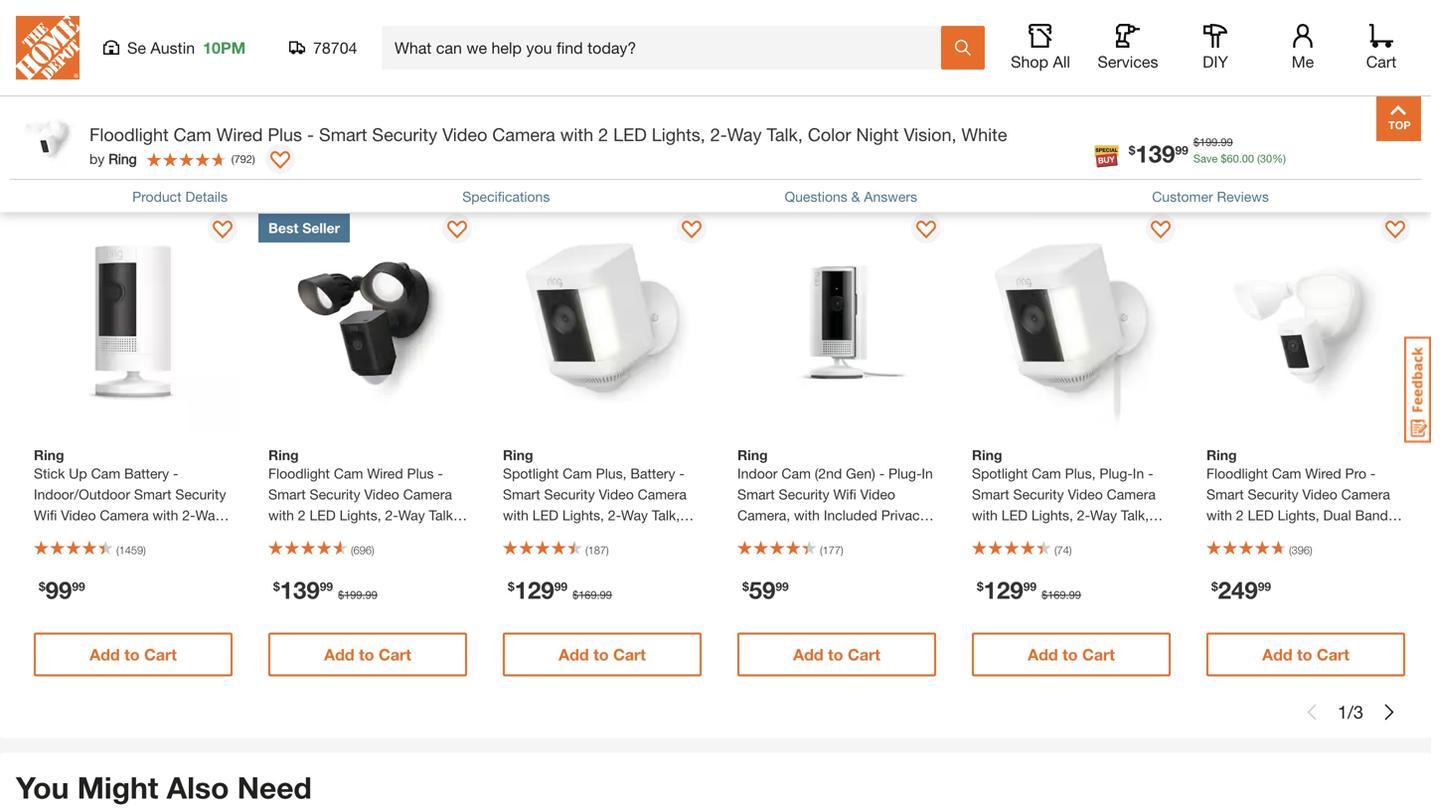 Task type: describe. For each thing, give the bounding box(es) containing it.
display image for ring spotlight cam plus, plug-in - smart security video camera with led lights, 2-way talk, color night vision, white
[[1151, 221, 1171, 241]]

396
[[1292, 544, 1311, 557]]

video inside ring spotlight cam plus, battery - smart security video camera with led lights, 2-way talk, color night vision, white
[[599, 486, 634, 503]]

white inside ring spotlight cam plus, battery - smart security video camera with led lights, 2-way talk, color night vision, white
[[623, 528, 658, 545]]

$ 129 99 $ 169 . 99 for night
[[977, 576, 1082, 604]]

1 display image from the left
[[447, 221, 467, 241]]

lights, for ring spotlight cam plus, plug-in - smart security video camera with led lights, 2-way talk, color night vision, white
[[1032, 507, 1074, 524]]

included
[[824, 507, 878, 524]]

ring for ring indoor cam (2nd gen) - plug-in smart security wifi video camera, with included privacy cover, night vision, white
[[738, 447, 768, 464]]

indoor
[[738, 466, 778, 482]]

10pm
[[203, 38, 246, 57]]

spotlight cam plus, battery - smart security video camera with led lights, 2-way talk, color night vision, white image
[[493, 214, 712, 433]]

( inside $ 199 . 99 save $ 60 . 00 ( 30 %)
[[1258, 152, 1261, 165]]

( for ring floodlight cam wired plus - smart security video camera with 2 led lights, 2-way talk, color night vision, black
[[351, 544, 354, 557]]

74
[[1058, 544, 1070, 557]]

video inside ring indoor cam (2nd gen) - plug-in smart security wifi video camera, with included privacy cover, night vision, white
[[861, 486, 896, 503]]

to for ring spotlight cam plus, battery - smart security video camera with led lights, 2-way talk, color night vision, white
[[594, 646, 609, 664]]

add to cart for stick up cam battery - indoor/outdoor smart security wifi video camera with 2-way talk, night vision, white
[[90, 646, 177, 664]]

camera,
[[738, 507, 791, 524]]

( 74 )
[[1055, 544, 1072, 557]]

all
[[1053, 52, 1071, 71]]

need
[[237, 770, 312, 806]]

cam up shop this collection from ring
[[174, 124, 211, 145]]

spotlight cam plus, plug-in - smart security video camera with led lights, 2-way talk, color night vision, white image
[[963, 214, 1181, 433]]

collection
[[166, 158, 310, 193]]

product details
[[132, 188, 228, 205]]

99 inside $ 59 99
[[776, 580, 789, 594]]

lights, for ring floodlight cam wired plus - smart security video camera with 2 led lights, 2-way talk, color night vision, black
[[340, 507, 381, 524]]

) for ring floodlight cam wired plus - smart security video camera with 2 led lights, 2-way talk, color night vision, black
[[372, 544, 375, 557]]

night up answers
[[857, 124, 899, 145]]

cart link
[[1360, 24, 1404, 72]]

ring for ring spotlight cam plus, plug-in - smart security video camera with led lights, 2-way talk, color night vision, white
[[972, 447, 1003, 464]]

add for stick up cam battery - indoor/outdoor smart security wifi video camera with 2-way talk, night vision, white
[[90, 646, 120, 664]]

( for ring floodlight cam wired pro - smart security video camera with 2 led lights, dual band wifi, 3d motion detection, white
[[1290, 544, 1292, 557]]

way inside the ring spotlight cam plus, plug-in - smart security video camera with led lights, 2-way talk, color night vision, white
[[1091, 507, 1118, 524]]

you might also need
[[16, 770, 312, 806]]

lights, inside ring spotlight cam plus, battery - smart security video camera with led lights, 2-way talk, color night vision, white
[[563, 507, 604, 524]]

139 for $ 139 99
[[1136, 139, 1176, 168]]

floodlight cam wired plus - smart security video camera with 2 led lights, 2-way talk, color night vision, black image
[[259, 214, 477, 433]]

product
[[132, 188, 182, 205]]

best
[[268, 220, 299, 236]]

customer reviews
[[1153, 188, 1270, 205]]

video inside the ring spotlight cam plus, plug-in - smart security video camera with led lights, 2-way talk, color night vision, white
[[1068, 486, 1103, 503]]

cam for ring indoor cam (2nd gen) - plug-in smart security wifi video camera, with included privacy cover, night vision, white
[[782, 466, 811, 482]]

security inside ring spotlight cam plus, battery - smart security video camera with led lights, 2-way talk, color night vision, white
[[544, 486, 595, 503]]

you
[[16, 770, 69, 806]]

black
[[388, 528, 423, 545]]

ring indoor cam (2nd gen) - plug-in smart security wifi video camera, with included privacy cover, night vision, white
[[738, 447, 934, 545]]

) for ring spotlight cam plus, battery - smart security video camera with led lights, 2-way talk, color night vision, white
[[607, 544, 609, 557]]

$ 199 . 99 save $ 60 . 00 ( 30 %)
[[1194, 136, 1287, 165]]

( 1459 )
[[116, 544, 146, 557]]

/
[[1348, 702, 1354, 723]]

( for ring stick up cam battery - indoor/outdoor smart security wifi video camera with 2-way talk, night vision, white
[[116, 544, 119, 557]]

2 add to cart button from the left
[[268, 633, 467, 677]]

cart for ring stick up cam battery - indoor/outdoor smart security wifi video camera with 2-way talk, night vision, white
[[144, 646, 177, 664]]

ring spotlight cam plus, battery - smart security video camera with led lights, 2-way talk, color night vision, white
[[503, 447, 687, 545]]

249
[[1219, 576, 1259, 604]]

the home depot logo image
[[16, 16, 80, 80]]

ring for ring floodlight cam wired plus - smart security video camera with 2 led lights, 2-way talk, color night vision, black
[[268, 447, 299, 464]]

cam for ring spotlight cam plus, battery - smart security video camera with led lights, 2-way talk, color night vision, white
[[563, 466, 592, 482]]

camera inside ring floodlight cam wired plus - smart security video camera with 2 led lights, 2-way talk, color night vision, black
[[403, 486, 452, 503]]

cam for ring floodlight cam wired plus - smart security video camera with 2 led lights, 2-way talk, color night vision, black
[[334, 466, 363, 482]]

1459
[[119, 544, 143, 557]]

display image for ring indoor cam (2nd gen) - plug-in smart security wifi video camera, with included privacy cover, night vision, white
[[917, 221, 937, 241]]

motion
[[1259, 528, 1303, 545]]

vision, inside ring spotlight cam plus, battery - smart security video camera with led lights, 2-way talk, color night vision, white
[[578, 528, 619, 545]]

security inside ring indoor cam (2nd gen) - plug-in smart security wifi video camera, with included privacy cover, night vision, white
[[779, 486, 830, 503]]

- for ring stick up cam battery - indoor/outdoor smart security wifi video camera with 2-way talk, night vision, white
[[173, 466, 178, 482]]

night inside the ring spotlight cam plus, plug-in - smart security video camera with led lights, 2-way talk, color night vision, white
[[1010, 528, 1043, 545]]

shop all
[[1011, 52, 1071, 71]]

night inside ring indoor cam (2nd gen) - plug-in smart security wifi video camera, with included privacy cover, night vision, white
[[781, 528, 815, 545]]

ring stick up cam battery - indoor/outdoor smart security wifi video camera with 2-way talk, night vision, white
[[34, 447, 226, 545]]

video inside ring floodlight cam wired plus - smart security video camera with 2 led lights, 2-way talk, color night vision, black
[[364, 486, 399, 503]]

led inside ring spotlight cam plus, battery - smart security video camera with led lights, 2-way talk, color night vision, white
[[533, 507, 559, 524]]

30
[[1261, 152, 1273, 165]]

answers
[[864, 188, 918, 205]]

( 177 )
[[820, 544, 844, 557]]

vision, inside the ring spotlight cam plus, plug-in - smart security video camera with led lights, 2-way talk, color night vision, white
[[1047, 528, 1088, 545]]

white inside ring indoor cam (2nd gen) - plug-in smart security wifi video camera, with included privacy cover, night vision, white
[[863, 528, 899, 545]]

stick up cam battery - indoor/outdoor smart security wifi video camera with 2-way talk, night vision, white image
[[24, 214, 243, 433]]

top button
[[1377, 96, 1422, 141]]

with inside ring stick up cam battery - indoor/outdoor smart security wifi video camera with 2-way talk, night vision, white
[[153, 507, 178, 524]]

3d
[[1238, 528, 1256, 545]]

might
[[77, 770, 158, 806]]

se
[[127, 38, 146, 57]]

led for ring floodlight cam wired plus - smart security video camera with 2 led lights, 2-way talk, color night vision, black
[[310, 507, 336, 524]]

smart inside ring indoor cam (2nd gen) - plug-in smart security wifi video camera, with included privacy cover, night vision, white
[[738, 486, 775, 503]]

best seller
[[268, 220, 340, 236]]

. for ring spotlight cam plus, battery - smart security video camera with led lights, 2-way talk, color night vision, white
[[597, 589, 600, 602]]

shop all button
[[1009, 24, 1073, 72]]

services button
[[1097, 24, 1160, 72]]

camera inside ring stick up cam battery - indoor/outdoor smart security wifi video camera with 2-way talk, night vision, white
[[100, 507, 149, 524]]

services
[[1098, 52, 1159, 71]]

( 396 )
[[1290, 544, 1313, 557]]

cart for ring spotlight cam plus, plug-in - smart security video camera with led lights, 2-way talk, color night vision, white
[[1083, 646, 1116, 664]]

white inside the ring spotlight cam plus, plug-in - smart security video camera with led lights, 2-way talk, color night vision, white
[[1092, 528, 1128, 545]]

) for ring floodlight cam wired pro - smart security video camera with 2 led lights, dual band wifi, 3d motion detection, white
[[1311, 544, 1313, 557]]

product image image
[[15, 106, 80, 171]]

$ inside '$ 99 99'
[[39, 580, 45, 594]]

add to cart for spotlight cam plus, battery - smart security video camera with led lights, 2-way talk, color night vision, white
[[559, 646, 646, 664]]

shop for shop all
[[1011, 52, 1049, 71]]

led for ring floodlight cam wired pro - smart security video camera with 2 led lights, dual band wifi, 3d motion detection, white
[[1248, 507, 1274, 524]]

add to cart button for ring indoor cam (2nd gen) - plug-in smart security wifi video camera, with included privacy cover, night vision, white
[[738, 633, 937, 677]]

( 792 )
[[231, 152, 255, 165]]

stick
[[34, 466, 65, 482]]

) for ring indoor cam (2nd gen) - plug-in smart security wifi video camera, with included privacy cover, night vision, white
[[841, 544, 844, 557]]

99 inside $ 139 99
[[1176, 143, 1189, 157]]

vision, inside ring stick up cam battery - indoor/outdoor smart security wifi video camera with 2-way talk, night vision, white
[[103, 528, 144, 545]]

camera inside the ring spotlight cam plus, plug-in - smart security video camera with led lights, 2-way talk, color night vision, white
[[1107, 486, 1156, 503]]

plug- inside the ring spotlight cam plus, plug-in - smart security video camera with led lights, 2-way talk, color night vision, white
[[1100, 466, 1133, 482]]

spotlight for security
[[503, 466, 559, 482]]

0 horizontal spatial plus
[[268, 124, 302, 145]]

139 for $ 139 99 $ 199 . 99
[[280, 576, 320, 604]]

696
[[354, 544, 372, 557]]

camera inside ring floodlight cam wired pro - smart security video camera with 2 led lights, dual band wifi, 3d motion detection, white
[[1342, 486, 1391, 503]]

camera inside ring spotlight cam plus, battery - smart security video camera with led lights, 2-way talk, color night vision, white
[[638, 486, 687, 503]]

in inside ring indoor cam (2nd gen) - plug-in smart security wifi video camera, with included privacy cover, night vision, white
[[922, 466, 934, 482]]

display image for ring floodlight cam wired pro - smart security video camera with 2 led lights, dual band wifi, 3d motion detection, white
[[1386, 221, 1406, 241]]

customer
[[1153, 188, 1214, 205]]

with inside ring floodlight cam wired plus - smart security video camera with 2 led lights, 2-way talk, color night vision, black
[[268, 507, 294, 524]]

$ inside $ 139 99
[[1129, 143, 1136, 157]]

security inside the ring spotlight cam plus, plug-in - smart security video camera with led lights, 2-way talk, color night vision, white
[[1014, 486, 1065, 503]]

wired for 249
[[1306, 466, 1342, 482]]

up
[[69, 466, 87, 482]]

shop for shop this collection from ring
[[16, 158, 89, 193]]

indoor cam (2nd gen) - plug-in smart security wifi video camera, with included privacy cover, night vision, white image
[[728, 214, 947, 433]]

vision, inside ring floodlight cam wired plus - smart security video camera with 2 led lights, 2-way talk, color night vision, black
[[343, 528, 384, 545]]

1 horizontal spatial display image
[[270, 151, 290, 171]]

talk, for floodlight cam wired plus - smart security video camera with 2 led lights, 2-way talk, color night vision, white
[[767, 124, 803, 145]]

battery for $
[[631, 466, 676, 482]]

color up questions
[[808, 124, 852, 145]]

in inside the ring spotlight cam plus, plug-in - smart security video camera with led lights, 2-way talk, color night vision, white
[[1133, 466, 1145, 482]]

. for ring floodlight cam wired plus - smart security video camera with 2 led lights, 2-way talk, color night vision, black
[[362, 589, 366, 602]]

questions
[[785, 188, 848, 205]]

plus, for video
[[596, 466, 627, 482]]

way for with
[[621, 507, 648, 524]]

1 horizontal spatial 2
[[599, 124, 609, 145]]

shop this collection from ring
[[16, 158, 458, 193]]

pro
[[1346, 466, 1367, 482]]

to for ring spotlight cam plus, plug-in - smart security video camera with led lights, 2-way talk, color night vision, white
[[1063, 646, 1078, 664]]

$ 99 99
[[39, 576, 85, 604]]

ring floodlight cam wired pro - smart security video camera with 2 led lights, dual band wifi, 3d motion detection, white
[[1207, 447, 1391, 565]]

187
[[588, 544, 607, 557]]

$ inside $ 249 99
[[1212, 580, 1219, 594]]

cart for ring indoor cam (2nd gen) - plug-in smart security wifi video camera, with included privacy cover, night vision, white
[[848, 646, 881, 664]]

way for video
[[195, 507, 222, 524]]

wired for $
[[367, 466, 403, 482]]

talk, inside the ring spotlight cam plus, plug-in - smart security video camera with led lights, 2-way talk, color night vision, white
[[1122, 507, 1150, 524]]

lights, down what can we help you find today? 'search box'
[[652, 124, 706, 145]]

. for ring spotlight cam plus, plug-in - smart security video camera with led lights, 2-way talk, color night vision, white
[[1066, 589, 1070, 602]]

diy button
[[1184, 24, 1248, 72]]

99 inside $ 249 99
[[1259, 580, 1272, 594]]

plus, for security
[[1066, 466, 1096, 482]]

detection,
[[1307, 528, 1370, 545]]

add to cart for indoor cam (2nd gen) - plug-in smart security wifi video camera, with included privacy cover, night vision, white
[[794, 646, 881, 664]]

0 horizontal spatial floodlight
[[89, 124, 169, 145]]

white inside ring floodlight cam wired pro - smart security video camera with 2 led lights, dual band wifi, 3d motion detection, white
[[1207, 549, 1243, 565]]

me
[[1292, 52, 1315, 71]]

video up specifications
[[443, 124, 488, 145]]

with inside ring indoor cam (2nd gen) - plug-in smart security wifi video camera, with included privacy cover, night vision, white
[[795, 507, 820, 524]]

- inside the ring spotlight cam plus, plug-in - smart security video camera with led lights, 2-way talk, color night vision, white
[[1149, 466, 1154, 482]]

129 for color
[[984, 576, 1024, 604]]

night inside ring spotlight cam plus, battery - smart security video camera with led lights, 2-way talk, color night vision, white
[[541, 528, 574, 545]]

floodlight for $
[[268, 466, 330, 482]]

privacy
[[882, 507, 927, 524]]

$ 139 99 $ 199 . 99
[[273, 576, 378, 604]]

specifications
[[463, 188, 550, 205]]

ring floodlight cam wired plus - smart security video camera with 2 led lights, 2-way talk, color night vision, black
[[268, 447, 457, 545]]

792
[[234, 152, 252, 165]]

led for ring spotlight cam plus, plug-in - smart security video camera with led lights, 2-way talk, color night vision, white
[[1002, 507, 1028, 524]]

2- inside ring floodlight cam wired plus - smart security video camera with 2 led lights, 2-way talk, color night vision, black
[[385, 507, 398, 524]]

( for ring indoor cam (2nd gen) - plug-in smart security wifi video camera, with included privacy cover, night vision, white
[[820, 544, 823, 557]]

2- for 2
[[711, 124, 728, 145]]

cam for ring spotlight cam plus, plug-in - smart security video camera with led lights, 2-way talk, color night vision, white
[[1032, 466, 1062, 482]]

seller
[[303, 220, 340, 236]]

floodlight cam wired plus - smart security video camera with 2 led lights, 2-way talk, color night vision, white
[[89, 124, 1008, 145]]

2 add to cart from the left
[[324, 646, 412, 664]]



Task type: vqa. For each thing, say whether or not it's contained in the screenshot.
H in the "LITTLE SEEDS MONARCH HILL HAVEN 6-DRAWER NAVY DRESSER (31.41 IN. H X 47.32 IN. W X 19.8 IN. D)"
no



Task type: locate. For each thing, give the bounding box(es) containing it.
cam inside ring indoor cam (2nd gen) - plug-in smart security wifi video camera, with included privacy cover, night vision, white
[[782, 466, 811, 482]]

99 inside '$ 99 99'
[[72, 580, 85, 594]]

2 horizontal spatial 2
[[1237, 507, 1245, 524]]

plus up collection
[[268, 124, 302, 145]]

199 inside $ 199 . 99 save $ 60 . 00 ( 30 %)
[[1200, 136, 1218, 149]]

4 to from the left
[[828, 646, 844, 664]]

0 horizontal spatial shop
[[16, 158, 89, 193]]

cam up motion
[[1273, 466, 1302, 482]]

0 horizontal spatial $ 129 99 $ 169 . 99
[[508, 576, 612, 604]]

78704
[[313, 38, 357, 57]]

4 add to cart button from the left
[[738, 633, 937, 677]]

- inside ring floodlight cam wired plus - smart security video camera with 2 led lights, 2-way talk, color night vision, black
[[438, 466, 443, 482]]

2 horizontal spatial floodlight
[[1207, 466, 1269, 482]]

1 add to cart button from the left
[[34, 633, 233, 677]]

4 display image from the left
[[1151, 221, 1171, 241]]

this is the first slide image
[[1305, 705, 1320, 721]]

0 vertical spatial display image
[[270, 151, 290, 171]]

add to cart
[[90, 646, 177, 664], [324, 646, 412, 664], [559, 646, 646, 664], [794, 646, 881, 664], [1028, 646, 1116, 664], [1263, 646, 1350, 664]]

4 add to cart from the left
[[794, 646, 881, 664]]

wired up black
[[367, 466, 403, 482]]

video up ( 187 )
[[599, 486, 634, 503]]

- for ring spotlight cam plus, battery - smart security video camera with led lights, 2-way talk, color night vision, white
[[680, 466, 685, 482]]

wired inside ring floodlight cam wired plus - smart security video camera with 2 led lights, 2-way talk, color night vision, black
[[367, 466, 403, 482]]

spotlight inside the ring spotlight cam plus, plug-in - smart security video camera with led lights, 2-way talk, color night vision, white
[[972, 466, 1028, 482]]

$
[[1194, 136, 1200, 149], [1129, 143, 1136, 157], [1221, 152, 1227, 165], [39, 580, 45, 594], [273, 580, 280, 594], [508, 580, 515, 594], [743, 580, 749, 594], [977, 580, 984, 594], [1212, 580, 1219, 594], [338, 589, 344, 602], [573, 589, 579, 602], [1042, 589, 1048, 602]]

169 down ( 187 )
[[579, 589, 597, 602]]

plus, up 74
[[1066, 466, 1096, 482]]

color inside ring spotlight cam plus, battery - smart security video camera with led lights, 2-way talk, color night vision, white
[[503, 528, 537, 545]]

video up dual
[[1303, 486, 1338, 503]]

led inside ring floodlight cam wired pro - smart security video camera with 2 led lights, dual band wifi, 3d motion detection, white
[[1248, 507, 1274, 524]]

cart for ring floodlight cam wired pro - smart security video camera with 2 led lights, dual band wifi, 3d motion detection, white
[[1317, 646, 1350, 664]]

wired up the 792
[[216, 124, 263, 145]]

0 horizontal spatial 169
[[579, 589, 597, 602]]

1 horizontal spatial 169
[[1048, 589, 1066, 602]]

add to cart button for ring spotlight cam plus, plug-in - smart security video camera with led lights, 2-way talk, color night vision, white
[[972, 633, 1171, 677]]

color inside the ring spotlight cam plus, plug-in - smart security video camera with led lights, 2-way talk, color night vision, white
[[972, 528, 1006, 545]]

2 $ 129 99 $ 169 . 99 from the left
[[977, 576, 1082, 604]]

169 down 74
[[1048, 589, 1066, 602]]

0 horizontal spatial plus,
[[596, 466, 627, 482]]

to
[[124, 646, 140, 664], [359, 646, 374, 664], [594, 646, 609, 664], [828, 646, 844, 664], [1063, 646, 1078, 664], [1298, 646, 1313, 664]]

camera
[[493, 124, 556, 145], [403, 486, 452, 503], [638, 486, 687, 503], [1107, 486, 1156, 503], [1342, 486, 1391, 503], [100, 507, 149, 524]]

2 display image from the left
[[682, 221, 702, 241]]

battery for 99
[[124, 466, 169, 482]]

video inside ring floodlight cam wired pro - smart security video camera with 2 led lights, dual band wifi, 3d motion detection, white
[[1303, 486, 1338, 503]]

177
[[823, 544, 841, 557]]

way for 2
[[728, 124, 762, 145]]

way inside ring stick up cam battery - indoor/outdoor smart security wifi video camera with 2-way talk, night vision, white
[[195, 507, 222, 524]]

white
[[962, 124, 1008, 145], [148, 528, 183, 545], [623, 528, 658, 545], [863, 528, 899, 545], [1092, 528, 1128, 545], [1207, 549, 1243, 565]]

display image right the 792
[[270, 151, 290, 171]]

way
[[728, 124, 762, 145], [195, 507, 222, 524], [398, 507, 425, 524], [621, 507, 648, 524], [1091, 507, 1118, 524]]

00
[[1243, 152, 1255, 165]]

talk, inside ring floodlight cam wired plus - smart security video camera with 2 led lights, 2-way talk, color night vision, black
[[429, 507, 457, 524]]

0 horizontal spatial plug-
[[889, 466, 922, 482]]

0 horizontal spatial wifi
[[34, 507, 57, 524]]

diy
[[1203, 52, 1229, 71]]

smart inside ring floodlight cam wired pro - smart security video camera with 2 led lights, dual band wifi, 3d motion detection, white
[[1207, 486, 1245, 503]]

battery
[[124, 466, 169, 482], [631, 466, 676, 482]]

5 to from the left
[[1063, 646, 1078, 664]]

color inside ring floodlight cam wired plus - smart security video camera with 2 led lights, 2-way talk, color night vision, black
[[268, 528, 302, 545]]

1 horizontal spatial 129
[[984, 576, 1024, 604]]

spotlight inside ring spotlight cam plus, battery - smart security video camera with led lights, 2-way talk, color night vision, white
[[503, 466, 559, 482]]

2 in from the left
[[1133, 466, 1145, 482]]

plug- inside ring indoor cam (2nd gen) - plug-in smart security wifi video camera, with included privacy cover, night vision, white
[[889, 466, 922, 482]]

lights, for ring floodlight cam wired pro - smart security video camera with 2 led lights, dual band wifi, 3d motion detection, white
[[1278, 507, 1320, 524]]

security inside ring floodlight cam wired pro - smart security video camera with 2 led lights, dual band wifi, 3d motion detection, white
[[1248, 486, 1299, 503]]

ring inside ring spotlight cam plus, battery - smart security video camera with led lights, 2-way talk, color night vision, white
[[503, 447, 534, 464]]

1 169 from the left
[[579, 589, 597, 602]]

2 horizontal spatial wired
[[1306, 466, 1342, 482]]

1 horizontal spatial floodlight
[[268, 466, 330, 482]]

add for spotlight cam plus, battery - smart security video camera with led lights, 2-way talk, color night vision, white
[[559, 646, 589, 664]]

reviews
[[1218, 188, 1270, 205]]

2 battery from the left
[[631, 466, 676, 482]]

&
[[852, 188, 861, 205]]

169 for night
[[1048, 589, 1066, 602]]

spotlight for smart
[[972, 466, 1028, 482]]

1 battery from the left
[[124, 466, 169, 482]]

2 to from the left
[[359, 646, 374, 664]]

cover,
[[738, 528, 778, 545]]

2- for video
[[182, 507, 195, 524]]

0 horizontal spatial 129
[[515, 576, 555, 604]]

59
[[749, 576, 776, 604]]

vision,
[[904, 124, 957, 145], [103, 528, 144, 545], [343, 528, 384, 545], [578, 528, 619, 545], [819, 528, 860, 545], [1047, 528, 1088, 545]]

questions & answers
[[785, 188, 918, 205]]

1 / 3
[[1338, 702, 1364, 723]]

1 $ 129 99 $ 169 . 99 from the left
[[508, 576, 612, 604]]

white inside ring stick up cam battery - indoor/outdoor smart security wifi video camera with 2-way talk, night vision, white
[[148, 528, 183, 545]]

199 inside $ 139 99 $ 199 . 99
[[344, 589, 362, 602]]

plus, up ( 187 )
[[596, 466, 627, 482]]

add for floodlight cam wired pro - smart security video camera with 2 led lights, dual band wifi, 3d motion detection, white
[[1263, 646, 1293, 664]]

video inside ring stick up cam battery - indoor/outdoor smart security wifi video camera with 2-way talk, night vision, white
[[61, 507, 96, 524]]

cam inside the ring spotlight cam plus, plug-in - smart security video camera with led lights, 2-way talk, color night vision, white
[[1032, 466, 1062, 482]]

2 169 from the left
[[1048, 589, 1066, 602]]

battery inside ring spotlight cam plus, battery - smart security video camera with led lights, 2-way talk, color night vision, white
[[631, 466, 676, 482]]

video up 74
[[1068, 486, 1103, 503]]

0 vertical spatial plus
[[268, 124, 302, 145]]

1 horizontal spatial $ 129 99 $ 169 . 99
[[977, 576, 1082, 604]]

display image
[[447, 221, 467, 241], [682, 221, 702, 241], [917, 221, 937, 241], [1151, 221, 1171, 241], [1386, 221, 1406, 241]]

gen)
[[846, 466, 876, 482]]

night left 187
[[541, 528, 574, 545]]

- for ring floodlight cam wired pro - smart security video camera with 2 led lights, dual band wifi, 3d motion detection, white
[[1371, 466, 1377, 482]]

floodlight
[[89, 124, 169, 145], [268, 466, 330, 482], [1207, 466, 1269, 482]]

way inside ring floodlight cam wired plus - smart security video camera with 2 led lights, 2-way talk, color night vision, black
[[398, 507, 425, 524]]

1 vertical spatial wifi
[[34, 507, 57, 524]]

- for ring floodlight cam wired plus - smart security video camera with 2 led lights, 2-way talk, color night vision, black
[[438, 466, 443, 482]]

band
[[1356, 507, 1389, 524]]

with inside the ring spotlight cam plus, plug-in - smart security video camera with led lights, 2-way talk, color night vision, white
[[972, 507, 998, 524]]

color left ( 74 )
[[972, 528, 1006, 545]]

shop inside button
[[1011, 52, 1049, 71]]

1 vertical spatial 139
[[280, 576, 320, 604]]

floodlight for 249
[[1207, 466, 1269, 482]]

this
[[98, 158, 157, 193]]

1 horizontal spatial 199
[[1200, 136, 1218, 149]]

1 spotlight from the left
[[503, 466, 559, 482]]

cam up 696 in the left of the page
[[334, 466, 363, 482]]

ring inside the ring spotlight cam plus, plug-in - smart security video camera with led lights, 2-way talk, color night vision, white
[[972, 447, 1003, 464]]

battery inside ring stick up cam battery - indoor/outdoor smart security wifi video camera with 2-way talk, night vision, white
[[124, 466, 169, 482]]

ring for ring stick up cam battery - indoor/outdoor smart security wifi video camera with 2-way talk, night vision, white
[[34, 447, 64, 464]]

2- inside ring spotlight cam plus, battery - smart security video camera with led lights, 2-way talk, color night vision, white
[[608, 507, 622, 524]]

2- for with
[[608, 507, 622, 524]]

video down indoor/outdoor
[[61, 507, 96, 524]]

wifi up included
[[834, 486, 857, 503]]

plus
[[268, 124, 302, 145], [407, 466, 434, 482]]

also
[[167, 770, 229, 806]]

video up black
[[364, 486, 399, 503]]

security inside ring floodlight cam wired plus - smart security video camera with 2 led lights, 2-way talk, color night vision, black
[[310, 486, 361, 503]]

- inside ring spotlight cam plus, battery - smart security video camera with led lights, 2-way talk, color night vision, white
[[680, 466, 685, 482]]

customer reviews button
[[1153, 186, 1270, 207], [1153, 186, 1270, 207]]

cam inside ring floodlight cam wired pro - smart security video camera with 2 led lights, dual band wifi, 3d motion detection, white
[[1273, 466, 1302, 482]]

2 plug- from the left
[[1100, 466, 1133, 482]]

talk, inside ring spotlight cam plus, battery - smart security video camera with led lights, 2-way talk, color night vision, white
[[652, 507, 680, 524]]

0 horizontal spatial battery
[[124, 466, 169, 482]]

3 to from the left
[[594, 646, 609, 664]]

2 for $
[[298, 507, 306, 524]]

2 inside ring floodlight cam wired pro - smart security video camera with 2 led lights, dual band wifi, 3d motion detection, white
[[1237, 507, 1245, 524]]

night left ( 74 )
[[1010, 528, 1043, 545]]

talk, inside ring stick up cam battery - indoor/outdoor smart security wifi video camera with 2-way talk, night vision, white
[[34, 528, 62, 545]]

60
[[1227, 152, 1240, 165]]

lights, up ( 187 )
[[563, 507, 604, 524]]

3
[[1354, 702, 1364, 723]]

talk, for ring stick up cam battery - indoor/outdoor smart security wifi video camera with 2-way talk, night vision, white
[[34, 528, 62, 545]]

security
[[372, 124, 438, 145], [175, 486, 226, 503], [310, 486, 361, 503], [544, 486, 595, 503], [779, 486, 830, 503], [1014, 486, 1065, 503], [1248, 486, 1299, 503]]

1 horizontal spatial plus,
[[1066, 466, 1096, 482]]

from
[[318, 158, 384, 193]]

lights, up 696 in the left of the page
[[340, 507, 381, 524]]

1 vertical spatial plus
[[407, 466, 434, 482]]

video down "gen)"
[[861, 486, 896, 503]]

3 add to cart button from the left
[[503, 633, 702, 677]]

talk, for ring spotlight cam plus, battery - smart security video camera with led lights, 2-way talk, color night vision, white
[[652, 507, 680, 524]]

wifi
[[834, 486, 857, 503], [34, 507, 57, 524]]

me button
[[1272, 24, 1335, 72]]

1 horizontal spatial battery
[[631, 466, 676, 482]]

night left 177
[[781, 528, 815, 545]]

199 up save
[[1200, 136, 1218, 149]]

1 add to cart from the left
[[90, 646, 177, 664]]

cart for ring spotlight cam plus, battery - smart security video camera with led lights, 2-way talk, color night vision, white
[[613, 646, 646, 664]]

ring
[[109, 151, 137, 167], [393, 158, 458, 193], [34, 447, 64, 464], [268, 447, 299, 464], [503, 447, 534, 464], [738, 447, 768, 464], [972, 447, 1003, 464], [1207, 447, 1238, 464]]

1 plug- from the left
[[889, 466, 922, 482]]

2 plus, from the left
[[1066, 466, 1096, 482]]

1 horizontal spatial wired
[[367, 466, 403, 482]]

$ 129 99 $ 169 . 99 down 74
[[977, 576, 1082, 604]]

169 for vision,
[[579, 589, 597, 602]]

add to cart for spotlight cam plus, plug-in - smart security video camera with led lights, 2-way talk, color night vision, white
[[1028, 646, 1116, 664]]

add to cart for floodlight cam wired pro - smart security video camera with 2 led lights, dual band wifi, 3d motion detection, white
[[1263, 646, 1350, 664]]

$ 129 99 $ 169 . 99 down ( 187 )
[[508, 576, 612, 604]]

0 vertical spatial shop
[[1011, 52, 1049, 71]]

smart inside ring stick up cam battery - indoor/outdoor smart security wifi video camera with 2-way talk, night vision, white
[[134, 486, 172, 503]]

2- inside ring stick up cam battery - indoor/outdoor smart security wifi video camera with 2-way talk, night vision, white
[[182, 507, 195, 524]]

1
[[1338, 702, 1348, 723]]

$ 129 99 $ 169 . 99
[[508, 576, 612, 604], [977, 576, 1082, 604]]

4 add from the left
[[794, 646, 824, 664]]

display image
[[270, 151, 290, 171], [213, 221, 233, 241]]

ring inside ring indoor cam (2nd gen) - plug-in smart security wifi video camera, with included privacy cover, night vision, white
[[738, 447, 768, 464]]

cart
[[1367, 52, 1397, 71], [144, 646, 177, 664], [379, 646, 412, 664], [613, 646, 646, 664], [848, 646, 881, 664], [1083, 646, 1116, 664], [1317, 646, 1350, 664]]

display image for ring spotlight cam plus, battery - smart security video camera with led lights, 2-way talk, color night vision, white
[[682, 221, 702, 241]]

wifi inside ring indoor cam (2nd gen) - plug-in smart security wifi video camera, with included privacy cover, night vision, white
[[834, 486, 857, 503]]

( 696 )
[[351, 544, 375, 557]]

ring for ring spotlight cam plus, battery - smart security video camera with led lights, 2-way talk, color night vision, white
[[503, 447, 534, 464]]

add
[[90, 646, 120, 664], [324, 646, 355, 664], [559, 646, 589, 664], [794, 646, 824, 664], [1028, 646, 1059, 664], [1263, 646, 1293, 664]]

night inside ring floodlight cam wired plus - smart security video camera with 2 led lights, 2-way talk, color night vision, black
[[306, 528, 339, 545]]

cam inside ring floodlight cam wired plus - smart security video camera with 2 led lights, 2-way talk, color night vision, black
[[334, 466, 363, 482]]

plus, inside ring spotlight cam plus, battery - smart security video camera with led lights, 2-way talk, color night vision, white
[[596, 466, 627, 482]]

1 add from the left
[[90, 646, 120, 664]]

0 horizontal spatial display image
[[213, 221, 233, 241]]

lights, inside ring floodlight cam wired plus - smart security video camera with 2 led lights, 2-way talk, color night vision, black
[[340, 507, 381, 524]]

lights, inside the ring spotlight cam plus, plug-in - smart security video camera with led lights, 2-way talk, color night vision, white
[[1032, 507, 1074, 524]]

$ 249 99
[[1212, 576, 1272, 604]]

cam for ring floodlight cam wired pro - smart security video camera with 2 led lights, dual band wifi, 3d motion detection, white
[[1273, 466, 1302, 482]]

1 plus, from the left
[[596, 466, 627, 482]]

add to cart button for ring stick up cam battery - indoor/outdoor smart security wifi video camera with 2-way talk, night vision, white
[[34, 633, 233, 677]]

by
[[89, 151, 105, 167]]

- for ring indoor cam (2nd gen) - plug-in smart security wifi video camera, with included privacy cover, night vision, white
[[880, 466, 885, 482]]

ring spotlight cam plus, plug-in - smart security video camera with led lights, 2-way talk, color night vision, white
[[972, 447, 1156, 545]]

with inside ring floodlight cam wired pro - smart security video camera with 2 led lights, dual band wifi, 3d motion detection, white
[[1207, 507, 1233, 524]]

color left 187
[[503, 528, 537, 545]]

. inside $ 139 99 $ 199 . 99
[[362, 589, 366, 602]]

(
[[1258, 152, 1261, 165], [231, 152, 234, 165], [116, 544, 119, 557], [351, 544, 354, 557], [586, 544, 588, 557], [820, 544, 823, 557], [1055, 544, 1058, 557], [1290, 544, 1292, 557]]

3 display image from the left
[[917, 221, 937, 241]]

cam right up
[[91, 466, 120, 482]]

night left ( 696 ) at the bottom of page
[[306, 528, 339, 545]]

( for ring spotlight cam plus, plug-in - smart security video camera with led lights, 2-way talk, color night vision, white
[[1055, 544, 1058, 557]]

smart inside ring spotlight cam plus, battery - smart security video camera with led lights, 2-way talk, color night vision, white
[[503, 486, 541, 503]]

$ 59 99
[[743, 576, 789, 604]]

( for ring spotlight cam plus, battery - smart security video camera with led lights, 2-way talk, color night vision, white
[[586, 544, 588, 557]]

5 add to cart button from the left
[[972, 633, 1171, 677]]

night down indoor/outdoor
[[66, 528, 99, 545]]

129
[[515, 576, 555, 604], [984, 576, 1024, 604]]

1 vertical spatial display image
[[213, 221, 233, 241]]

details
[[185, 188, 228, 205]]

5 display image from the left
[[1386, 221, 1406, 241]]

) for ring stick up cam battery - indoor/outdoor smart security wifi video camera with 2-way talk, night vision, white
[[143, 544, 146, 557]]

cam up 74
[[1032, 466, 1062, 482]]

shop left all
[[1011, 52, 1049, 71]]

1 horizontal spatial plug-
[[1100, 466, 1133, 482]]

1 horizontal spatial 139
[[1136, 139, 1176, 168]]

led inside ring floodlight cam wired plus - smart security video camera with 2 led lights, 2-way talk, color night vision, black
[[310, 507, 336, 524]]

%)
[[1273, 152, 1287, 165]]

0 horizontal spatial spotlight
[[503, 466, 559, 482]]

with
[[561, 124, 594, 145], [153, 507, 178, 524], [268, 507, 294, 524], [503, 507, 529, 524], [795, 507, 820, 524], [972, 507, 998, 524], [1207, 507, 1233, 524]]

1 vertical spatial 199
[[344, 589, 362, 602]]

spotlight
[[503, 466, 559, 482], [972, 466, 1028, 482]]

video
[[443, 124, 488, 145], [364, 486, 399, 503], [599, 486, 634, 503], [861, 486, 896, 503], [1068, 486, 1103, 503], [1303, 486, 1338, 503], [61, 507, 96, 524]]

cam left (2nd
[[782, 466, 811, 482]]

2-
[[711, 124, 728, 145], [182, 507, 195, 524], [385, 507, 398, 524], [608, 507, 622, 524], [1078, 507, 1091, 524]]

$ 129 99 $ 169 . 99 for vision,
[[508, 576, 612, 604]]

wifi inside ring stick up cam battery - indoor/outdoor smart security wifi video camera with 2-way talk, night vision, white
[[34, 507, 57, 524]]

way inside ring spotlight cam plus, battery - smart security video camera with led lights, 2-way talk, color night vision, white
[[621, 507, 648, 524]]

99 inside $ 199 . 99 save $ 60 . 00 ( 30 %)
[[1221, 136, 1234, 149]]

feedback link image
[[1405, 336, 1432, 443]]

1 to from the left
[[124, 646, 140, 664]]

1 129 from the left
[[515, 576, 555, 604]]

wired inside ring floodlight cam wired pro - smart security video camera with 2 led lights, dual band wifi, 3d motion detection, white
[[1306, 466, 1342, 482]]

wifi,
[[1207, 528, 1234, 545]]

cam inside ring spotlight cam plus, battery - smart security video camera with led lights, 2-way talk, color night vision, white
[[563, 466, 592, 482]]

What can we help you find today? search field
[[395, 27, 941, 69]]

floodlight cam wired pro - smart security video camera with 2 led lights, dual band wifi, 3d motion detection, white image
[[1197, 214, 1416, 433]]

se austin 10pm
[[127, 38, 246, 57]]

lights, up motion
[[1278, 507, 1320, 524]]

product details button
[[132, 186, 228, 207], [132, 186, 228, 207]]

0 horizontal spatial 2
[[298, 507, 306, 524]]

2- inside the ring spotlight cam plus, plug-in - smart security video camera with led lights, 2-way talk, color night vision, white
[[1078, 507, 1091, 524]]

2 for 249
[[1237, 507, 1245, 524]]

plus, inside the ring spotlight cam plus, plug-in - smart security video camera with led lights, 2-way talk, color night vision, white
[[1066, 466, 1096, 482]]

lights, up 74
[[1032, 507, 1074, 524]]

- inside ring floodlight cam wired pro - smart security video camera with 2 led lights, dual band wifi, 3d motion detection, white
[[1371, 466, 1377, 482]]

0 horizontal spatial 139
[[280, 576, 320, 604]]

5 add from the left
[[1028, 646, 1059, 664]]

$ 139 99
[[1129, 139, 1189, 168]]

night inside ring stick up cam battery - indoor/outdoor smart security wifi video camera with 2-way talk, night vision, white
[[66, 528, 99, 545]]

smart inside ring floodlight cam wired plus - smart security video camera with 2 led lights, 2-way talk, color night vision, black
[[268, 486, 306, 503]]

0 horizontal spatial wired
[[216, 124, 263, 145]]

3 add to cart from the left
[[559, 646, 646, 664]]

0 vertical spatial 199
[[1200, 136, 1218, 149]]

talk,
[[767, 124, 803, 145], [429, 507, 457, 524], [652, 507, 680, 524], [1122, 507, 1150, 524], [34, 528, 62, 545]]

199
[[1200, 136, 1218, 149], [344, 589, 362, 602]]

wired left the pro
[[1306, 466, 1342, 482]]

2 spotlight from the left
[[972, 466, 1028, 482]]

0 vertical spatial wifi
[[834, 486, 857, 503]]

save
[[1194, 152, 1218, 165]]

dual
[[1324, 507, 1352, 524]]

6 add to cart button from the left
[[1207, 633, 1406, 677]]

2 129 from the left
[[984, 576, 1024, 604]]

with inside ring spotlight cam plus, battery - smart security video camera with led lights, 2-way talk, color night vision, white
[[503, 507, 529, 524]]

1 horizontal spatial in
[[1133, 466, 1145, 482]]

78704 button
[[289, 38, 358, 58]]

6 add to cart from the left
[[1263, 646, 1350, 664]]

ring for ring floodlight cam wired pro - smart security video camera with 2 led lights, dual band wifi, 3d motion detection, white
[[1207, 447, 1238, 464]]

plus up black
[[407, 466, 434, 482]]

floodlight inside ring floodlight cam wired pro - smart security video camera with 2 led lights, dual band wifi, 3d motion detection, white
[[1207, 466, 1269, 482]]

security inside ring stick up cam battery - indoor/outdoor smart security wifi video camera with 2-way talk, night vision, white
[[175, 486, 226, 503]]

add for spotlight cam plus, plug-in - smart security video camera with led lights, 2-way talk, color night vision, white
[[1028, 646, 1059, 664]]

questions & answers button
[[785, 186, 918, 207], [785, 186, 918, 207]]

- inside ring indoor cam (2nd gen) - plug-in smart security wifi video camera, with included privacy cover, night vision, white
[[880, 466, 885, 482]]

shop left by
[[16, 158, 89, 193]]

1 horizontal spatial spotlight
[[972, 466, 1028, 482]]

0 vertical spatial 139
[[1136, 139, 1176, 168]]

1 vertical spatial shop
[[16, 158, 89, 193]]

led inside the ring spotlight cam plus, plug-in - smart security video camera with led lights, 2-way talk, color night vision, white
[[1002, 507, 1028, 524]]

6 add from the left
[[1263, 646, 1293, 664]]

0 horizontal spatial 199
[[344, 589, 362, 602]]

to for ring indoor cam (2nd gen) - plug-in smart security wifi video camera, with included privacy cover, night vision, white
[[828, 646, 844, 664]]

add to cart button for ring spotlight cam plus, battery - smart security video camera with led lights, 2-way talk, color night vision, white
[[503, 633, 702, 677]]

1 horizontal spatial wifi
[[834, 486, 857, 503]]

by ring
[[89, 151, 137, 167]]

(2nd
[[815, 466, 843, 482]]

1 horizontal spatial shop
[[1011, 52, 1049, 71]]

austin
[[151, 38, 195, 57]]

cam up ( 187 )
[[563, 466, 592, 482]]

next slide image
[[1382, 705, 1398, 721]]

199 down 696 in the left of the page
[[344, 589, 362, 602]]

5 add to cart from the left
[[1028, 646, 1116, 664]]

wifi down the stick
[[34, 507, 57, 524]]

to for ring floodlight cam wired pro - smart security video camera with 2 led lights, dual band wifi, 3d motion detection, white
[[1298, 646, 1313, 664]]

to for ring stick up cam battery - indoor/outdoor smart security wifi video camera with 2-way talk, night vision, white
[[124, 646, 140, 664]]

smart inside the ring spotlight cam plus, plug-in - smart security video camera with led lights, 2-way talk, color night vision, white
[[972, 486, 1010, 503]]

( 187 )
[[586, 544, 609, 557]]

plus,
[[596, 466, 627, 482], [1066, 466, 1096, 482]]

color up $ 139 99 $ 199 . 99 at the bottom
[[268, 528, 302, 545]]

1 horizontal spatial plus
[[407, 466, 434, 482]]

vision, inside ring indoor cam (2nd gen) - plug-in smart security wifi video camera, with included privacy cover, night vision, white
[[819, 528, 860, 545]]

129 for night
[[515, 576, 555, 604]]

ring inside ring stick up cam battery - indoor/outdoor smart security wifi video camera with 2-way talk, night vision, white
[[34, 447, 64, 464]]

floodlight inside ring floodlight cam wired plus - smart security video camera with 2 led lights, 2-way talk, color night vision, black
[[268, 466, 330, 482]]

cam inside ring stick up cam battery - indoor/outdoor smart security wifi video camera with 2-way talk, night vision, white
[[91, 466, 120, 482]]

plus inside ring floodlight cam wired plus - smart security video camera with 2 led lights, 2-way talk, color night vision, black
[[407, 466, 434, 482]]

) for ring spotlight cam plus, plug-in - smart security video camera with led lights, 2-way talk, color night vision, white
[[1070, 544, 1072, 557]]

indoor/outdoor
[[34, 486, 130, 503]]

169
[[579, 589, 597, 602], [1048, 589, 1066, 602]]

2 add from the left
[[324, 646, 355, 664]]

add for indoor cam (2nd gen) - plug-in smart security wifi video camera, with included privacy cover, night vision, white
[[794, 646, 824, 664]]

display image down details
[[213, 221, 233, 241]]

0 horizontal spatial in
[[922, 466, 934, 482]]

3 add from the left
[[559, 646, 589, 664]]

smart
[[319, 124, 367, 145], [134, 486, 172, 503], [268, 486, 306, 503], [503, 486, 541, 503], [738, 486, 775, 503], [972, 486, 1010, 503], [1207, 486, 1245, 503]]

1 in from the left
[[922, 466, 934, 482]]

6 to from the left
[[1298, 646, 1313, 664]]

$ inside $ 59 99
[[743, 580, 749, 594]]

add to cart button for ring floodlight cam wired pro - smart security video camera with 2 led lights, dual band wifi, 3d motion detection, white
[[1207, 633, 1406, 677]]



